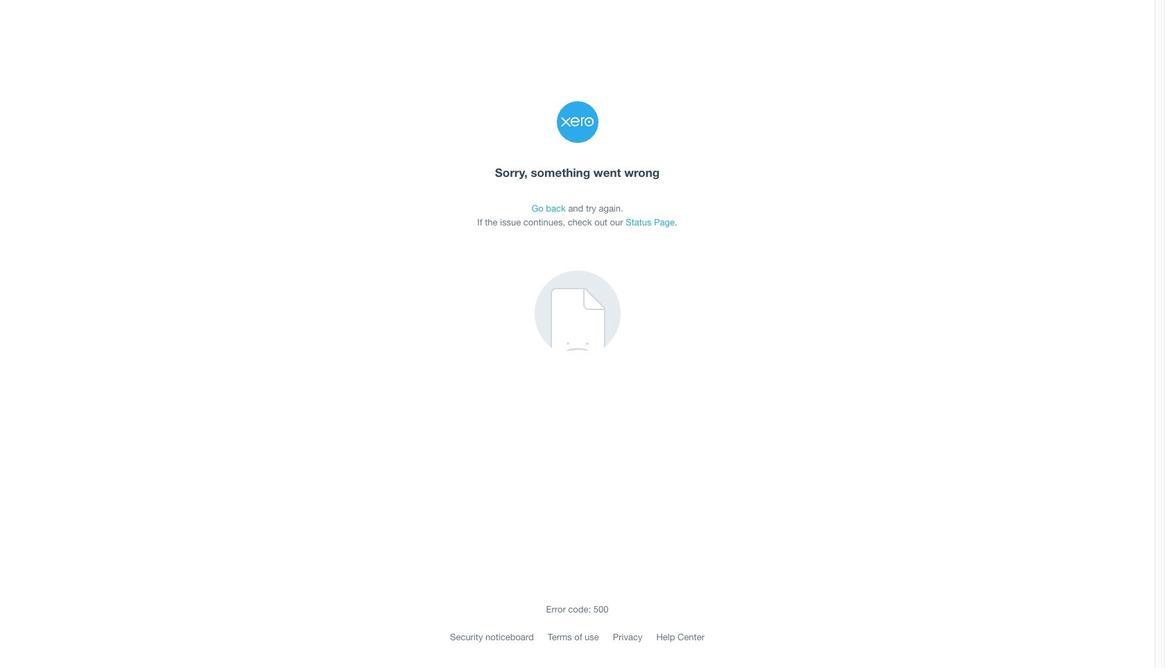 Task type: describe. For each thing, give the bounding box(es) containing it.
go to xero.com image
[[557, 101, 599, 143]]



Task type: vqa. For each thing, say whether or not it's contained in the screenshot.
Inc. in Banner
no



